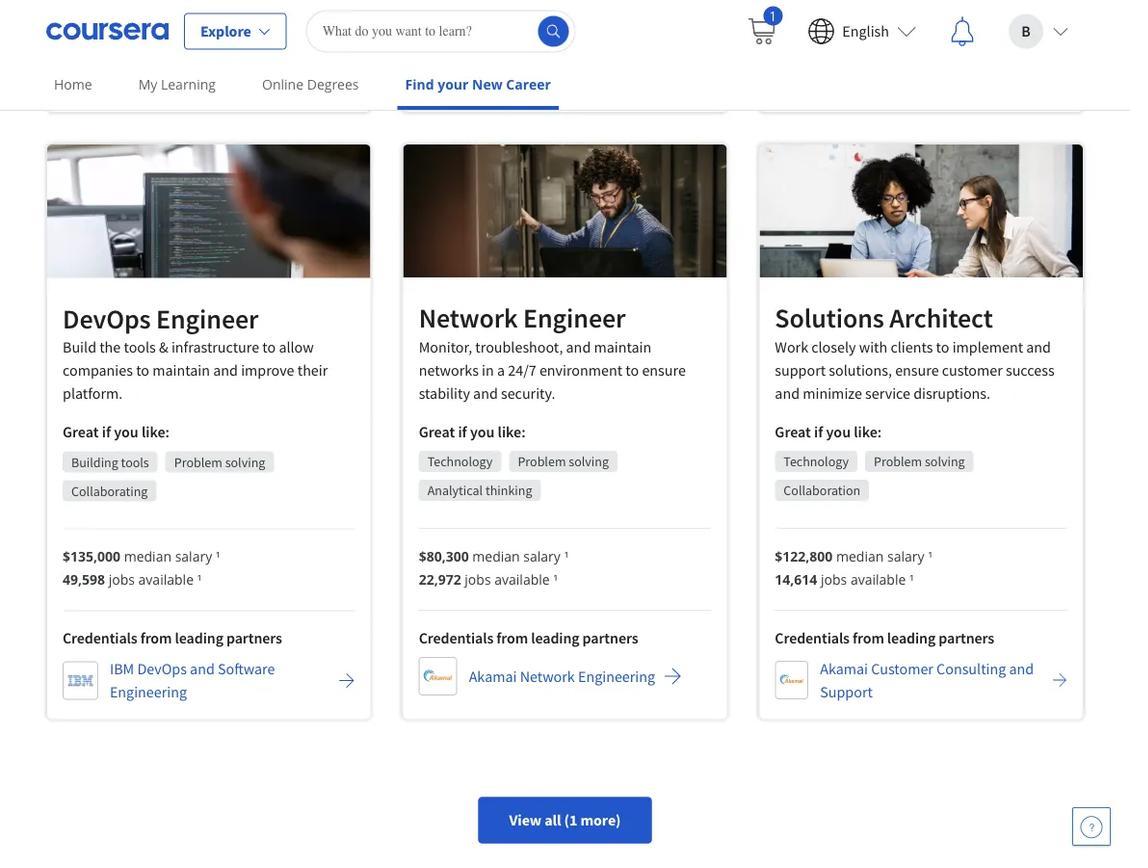 Task type: describe. For each thing, give the bounding box(es) containing it.
ensure inside network engineer monitor, troubleshoot, and maintain networks in a 24/7 environment to ensure stability and security.
[[642, 360, 686, 380]]

google for google ux design
[[469, 21, 515, 40]]

cloud
[[918, 21, 956, 41]]

akamai for network
[[469, 667, 517, 686]]

ux
[[518, 21, 536, 40]]

all
[[545, 811, 561, 831]]

building
[[71, 454, 118, 471]]

a
[[497, 360, 505, 380]]

akamai for solutions
[[821, 659, 869, 678]]

view
[[510, 811, 542, 831]]

available for solutions
[[851, 570, 907, 588]]

akamai customer consulting and support link
[[775, 657, 1068, 704]]

improve
[[241, 361, 295, 380]]

solving for solutions architect
[[925, 453, 966, 470]]

google it support link
[[63, 12, 257, 50]]

credentials for devops engineer
[[63, 629, 137, 648]]

leading for solutions
[[888, 628, 936, 648]]

and inside akamai customer consulting and support
[[1010, 659, 1035, 678]]

&
[[159, 338, 168, 357]]

explore
[[201, 22, 251, 41]]

in
[[482, 360, 494, 380]]

more)
[[581, 811, 621, 831]]

clients
[[891, 337, 934, 356]]

service
[[866, 383, 911, 403]]

technology for network
[[428, 453, 493, 470]]

it
[[161, 21, 174, 41]]

technology for solutions
[[784, 453, 849, 470]]

akamai network engineering link
[[419, 657, 683, 696]]

implement
[[953, 337, 1024, 356]]

analytical
[[428, 482, 483, 499]]

find
[[405, 75, 434, 94]]

from for network
[[497, 628, 528, 648]]

architect
[[890, 301, 994, 335]]

english button
[[793, 0, 932, 62]]

support
[[775, 360, 826, 380]]

credentials from leading partners for solutions
[[775, 628, 995, 648]]

1 vertical spatial tools
[[121, 454, 149, 471]]

jobs for solutions
[[821, 570, 848, 588]]

collaboration
[[784, 482, 861, 499]]

stability
[[419, 383, 470, 403]]

1 horizontal spatial network
[[520, 667, 575, 686]]

home
[[54, 75, 92, 94]]

median for network
[[473, 547, 520, 565]]

1
[[770, 6, 777, 25]]

my
[[138, 75, 157, 94]]

engineer for network engineer
[[524, 301, 626, 335]]

your
[[438, 75, 469, 94]]

design
[[539, 21, 582, 40]]

salary for network
[[524, 547, 561, 565]]

career
[[506, 75, 551, 94]]

explore button
[[184, 13, 287, 50]]

ibm devops and software engineering link
[[63, 658, 355, 704]]

b
[[1022, 22, 1031, 41]]

consulting
[[937, 659, 1007, 678]]

security.
[[501, 383, 556, 403]]

solving for devops engineer
[[225, 454, 265, 471]]

solutions
[[775, 301, 885, 335]]

network inside network engineer monitor, troubleshoot, and maintain networks in a 24/7 environment to ensure stability and security.
[[419, 301, 518, 335]]

google for google it support
[[113, 21, 158, 41]]

problem for network
[[518, 453, 566, 470]]

jobs for network
[[465, 570, 491, 588]]

$135,000 median salary ¹ 49,598 jobs available ¹
[[63, 548, 220, 589]]

median for solutions
[[837, 547, 884, 565]]

great if you like: for devops
[[63, 423, 170, 442]]

49,598
[[63, 571, 105, 589]]

(1
[[564, 811, 578, 831]]

analytical thinking
[[428, 482, 533, 499]]

jobs for devops
[[109, 571, 135, 589]]

work
[[775, 337, 809, 356]]

and up success
[[1027, 337, 1052, 356]]

technical
[[140, 68, 201, 87]]

success
[[1006, 360, 1055, 380]]

devops engineer image
[[47, 145, 371, 278]]

from for devops
[[140, 629, 172, 648]]

solutions,
[[829, 360, 893, 380]]

with
[[860, 337, 888, 356]]

stack
[[880, 21, 915, 41]]

monitor,
[[419, 337, 473, 356]]

akamai network engineering
[[469, 667, 656, 686]]

view all (1 more)
[[510, 811, 621, 831]]

14,614
[[775, 570, 818, 588]]

google it support
[[113, 21, 230, 41]]

view all (1 more) button
[[479, 798, 652, 844]]

salary for solutions
[[888, 547, 925, 565]]

from for solutions
[[853, 628, 885, 648]]

build
[[63, 338, 96, 357]]

24/7
[[508, 360, 537, 380]]

maintain inside devops engineer build the tools & infrastructure to allow companies to maintain and improve their platform.
[[153, 361, 210, 380]]

credentials from leading partners for devops
[[63, 629, 282, 648]]

support for google it support
[[177, 21, 230, 41]]

available for devops
[[138, 571, 194, 589]]

great for network engineer
[[419, 422, 455, 441]]

building tools
[[71, 454, 149, 471]]

thinking
[[486, 482, 533, 499]]

and up environment
[[566, 337, 591, 356]]

median for devops
[[124, 548, 172, 566]]

if for network engineer
[[458, 422, 467, 441]]

partners for network engineer
[[583, 628, 639, 648]]

problem solving for devops
[[174, 454, 265, 471]]

the
[[99, 338, 121, 357]]

b button
[[994, 0, 1085, 62]]

22,972
[[419, 570, 461, 588]]



Task type: vqa. For each thing, say whether or not it's contained in the screenshot.
DevOps Engineer if
yes



Task type: locate. For each thing, give the bounding box(es) containing it.
like: down service
[[854, 422, 882, 441]]

1 vertical spatial ibm
[[113, 68, 137, 87]]

and down support
[[775, 383, 800, 403]]

None search field
[[306, 10, 576, 53]]

and
[[566, 337, 591, 356], [1027, 337, 1052, 356], [213, 361, 238, 380], [473, 383, 498, 403], [775, 383, 800, 403], [1010, 659, 1035, 678], [190, 660, 215, 679]]

coursera image
[[46, 16, 169, 47]]

0 horizontal spatial salary
[[175, 548, 212, 566]]

networks
[[419, 360, 479, 380]]

0 vertical spatial tools
[[124, 338, 156, 357]]

available inside $122,800 median salary ¹ 14,614 jobs available ¹
[[851, 570, 907, 588]]

solving down disruptions. on the right of the page
[[925, 453, 966, 470]]

engineer inside devops engineer build the tools & infrastructure to allow companies to maintain and improve their platform.
[[156, 302, 259, 336]]

support right it
[[177, 21, 230, 41]]

to
[[937, 337, 950, 356], [263, 338, 276, 357], [626, 360, 639, 380], [136, 361, 149, 380]]

ibm for ibm technical support
[[113, 68, 137, 87]]

0 vertical spatial network
[[419, 301, 518, 335]]

leading for network
[[531, 628, 580, 648]]

median right $135,000
[[124, 548, 172, 566]]

0 horizontal spatial network
[[419, 301, 518, 335]]

support
[[177, 21, 230, 41], [204, 68, 257, 87], [821, 682, 873, 702]]

$80,300
[[419, 547, 469, 565]]

online
[[262, 75, 304, 94]]

0 horizontal spatial maintain
[[153, 361, 210, 380]]

credentials for network engineer
[[419, 628, 494, 648]]

like: for solutions
[[854, 422, 882, 441]]

1 horizontal spatial maintain
[[594, 337, 652, 356]]

akamai inside akamai network engineering link
[[469, 667, 517, 686]]

troubleshoot,
[[476, 337, 563, 356]]

1 vertical spatial support
[[204, 68, 257, 87]]

credentials from leading partners up the ibm devops and software engineering
[[63, 629, 282, 648]]

to right environment
[[626, 360, 639, 380]]

from up the ibm devops and software engineering
[[140, 629, 172, 648]]

and down in
[[473, 383, 498, 403]]

1 horizontal spatial great if you like:
[[419, 422, 526, 441]]

1 horizontal spatial great
[[419, 422, 455, 441]]

2 horizontal spatial problem
[[874, 453, 923, 470]]

shopping cart: 1 item element
[[746, 6, 783, 47]]

allow
[[279, 338, 314, 357]]

great down stability
[[419, 422, 455, 441]]

1 horizontal spatial google
[[469, 21, 515, 40]]

0 horizontal spatial partners
[[226, 629, 282, 648]]

and down infrastructure
[[213, 361, 238, 380]]

median inside $135,000 median salary ¹ 49,598 jobs available ¹
[[124, 548, 172, 566]]

maintain up environment
[[594, 337, 652, 356]]

0 horizontal spatial problem solving
[[174, 454, 265, 471]]

you up analytical thinking on the bottom
[[470, 422, 495, 441]]

support inside akamai customer consulting and support
[[821, 682, 873, 702]]

closely
[[812, 337, 857, 356]]

$80,300 median salary ¹ 22,972 jobs available ¹
[[419, 547, 569, 588]]

1 horizontal spatial jobs
[[465, 570, 491, 588]]

you up building tools
[[114, 423, 139, 442]]

ibm for ibm full stack cloud developer
[[826, 21, 850, 41]]

ibm for ibm devops and software engineering
[[110, 660, 134, 679]]

companies
[[63, 361, 133, 380]]

great
[[419, 422, 455, 441], [775, 422, 812, 441], [63, 423, 99, 442]]

salary for devops
[[175, 548, 212, 566]]

ibm
[[826, 21, 850, 41], [113, 68, 137, 87], [110, 660, 134, 679]]

available right 49,598
[[138, 571, 194, 589]]

1 horizontal spatial problem solving
[[518, 453, 609, 470]]

to up "improve"
[[263, 338, 276, 357]]

1 horizontal spatial credentials from leading partners
[[419, 628, 639, 648]]

1 horizontal spatial available
[[495, 570, 550, 588]]

if down minimize
[[815, 422, 824, 441]]

great up building
[[63, 423, 99, 442]]

jobs inside the $80,300 median salary ¹ 22,972 jobs available ¹
[[465, 570, 491, 588]]

technology
[[428, 453, 493, 470], [784, 453, 849, 470]]

problem solving for network
[[518, 453, 609, 470]]

0 horizontal spatial google
[[113, 21, 158, 41]]

devops inside the ibm devops and software engineering
[[137, 660, 187, 679]]

1 horizontal spatial ensure
[[896, 360, 940, 380]]

jobs inside $122,800 median salary ¹ 14,614 jobs available ¹
[[821, 570, 848, 588]]

infrastructure
[[172, 338, 259, 357]]

customer
[[872, 659, 934, 678]]

great if you like: for solutions
[[775, 422, 882, 441]]

partners up software
[[226, 629, 282, 648]]

jobs
[[465, 570, 491, 588], [821, 570, 848, 588], [109, 571, 135, 589]]

ibm inside the ibm devops and software engineering
[[110, 660, 134, 679]]

devops engineer build the tools & infrastructure to allow companies to maintain and improve their platform.
[[63, 302, 328, 404]]

solving down "improve"
[[225, 454, 265, 471]]

support inside ibm technical support link
[[204, 68, 257, 87]]

available right 22,972
[[495, 570, 550, 588]]

median right $80,300
[[473, 547, 520, 565]]

1 vertical spatial network
[[520, 667, 575, 686]]

2 horizontal spatial if
[[815, 422, 824, 441]]

solving for network engineer
[[569, 453, 609, 470]]

leading up the ibm devops and software engineering
[[175, 629, 224, 648]]

like: for devops
[[142, 423, 170, 442]]

¹
[[564, 547, 569, 565], [929, 547, 933, 565], [216, 548, 220, 566], [554, 570, 558, 588], [910, 570, 915, 588], [197, 571, 202, 589]]

customer
[[943, 360, 1003, 380]]

google left it
[[113, 21, 158, 41]]

1 horizontal spatial problem
[[518, 453, 566, 470]]

ibm technical support
[[113, 68, 257, 87]]

2 horizontal spatial partners
[[939, 628, 995, 648]]

1 horizontal spatial technology
[[784, 453, 849, 470]]

learning
[[161, 75, 216, 94]]

support down explore dropdown button
[[204, 68, 257, 87]]

and inside the ibm devops and software engineering
[[190, 660, 215, 679]]

new
[[472, 75, 503, 94]]

google left ux
[[469, 21, 515, 40]]

ensure right environment
[[642, 360, 686, 380]]

online degrees
[[262, 75, 359, 94]]

collaborating
[[71, 483, 148, 500]]

to down architect
[[937, 337, 950, 356]]

What do you want to learn? text field
[[306, 10, 576, 53]]

1 horizontal spatial leading
[[531, 628, 580, 648]]

available
[[495, 570, 550, 588], [851, 570, 907, 588], [138, 571, 194, 589]]

tools up collaborating
[[121, 454, 149, 471]]

credentials from leading partners
[[419, 628, 639, 648], [775, 628, 995, 648], [63, 629, 282, 648]]

problem for solutions
[[874, 453, 923, 470]]

if for devops engineer
[[102, 423, 111, 442]]

jobs right 22,972
[[465, 570, 491, 588]]

$122,800
[[775, 547, 833, 565]]

you down minimize
[[827, 422, 851, 441]]

1 horizontal spatial engineering
[[578, 667, 656, 686]]

2 vertical spatial ibm
[[110, 660, 134, 679]]

credentials
[[419, 628, 494, 648], [775, 628, 850, 648], [63, 629, 137, 648]]

2 technology from the left
[[784, 453, 849, 470]]

support for ibm technical support
[[204, 68, 257, 87]]

0 horizontal spatial solving
[[225, 454, 265, 471]]

their
[[298, 361, 328, 380]]

to inside solutions architect work closely with clients to implement and support solutions, ensure customer success and minimize service disruptions.
[[937, 337, 950, 356]]

devops left software
[[137, 660, 187, 679]]

0 horizontal spatial from
[[140, 629, 172, 648]]

0 horizontal spatial great
[[63, 423, 99, 442]]

home link
[[46, 63, 100, 106]]

from up customer
[[853, 628, 885, 648]]

solutions architect work closely with clients to implement and support solutions, ensure customer success and minimize service disruptions.
[[775, 301, 1055, 403]]

english
[[843, 22, 890, 41]]

0 horizontal spatial you
[[114, 423, 139, 442]]

available right 14,614
[[851, 570, 907, 588]]

2 horizontal spatial median
[[837, 547, 884, 565]]

akamai customer consulting and support
[[821, 659, 1035, 702]]

2 horizontal spatial like:
[[854, 422, 882, 441]]

devops up the
[[63, 302, 151, 336]]

problem up thinking
[[518, 453, 566, 470]]

find your new career
[[405, 75, 551, 94]]

0 horizontal spatial ensure
[[642, 360, 686, 380]]

2 horizontal spatial credentials
[[775, 628, 850, 648]]

partners up akamai network engineering
[[583, 628, 639, 648]]

like: for network
[[498, 422, 526, 441]]

help center image
[[1081, 816, 1104, 839]]

0 horizontal spatial technology
[[428, 453, 493, 470]]

2 horizontal spatial salary
[[888, 547, 925, 565]]

0 horizontal spatial credentials
[[63, 629, 137, 648]]

to inside network engineer monitor, troubleshoot, and maintain networks in a 24/7 environment to ensure stability and security.
[[626, 360, 639, 380]]

tools left &
[[124, 338, 156, 357]]

network engineer monitor, troubleshoot, and maintain networks in a 24/7 environment to ensure stability and security.
[[419, 301, 686, 403]]

engineer
[[524, 301, 626, 335], [156, 302, 259, 336]]

technology up collaboration at the bottom of the page
[[784, 453, 849, 470]]

credentials from leading partners for network
[[419, 628, 639, 648]]

2 vertical spatial support
[[821, 682, 873, 702]]

1 horizontal spatial like:
[[498, 422, 526, 441]]

0 horizontal spatial credentials from leading partners
[[63, 629, 282, 648]]

2 horizontal spatial you
[[827, 422, 851, 441]]

technology up the analytical at bottom left
[[428, 453, 493, 470]]

credentials down 49,598
[[63, 629, 137, 648]]

$122,800 median salary ¹ 14,614 jobs available ¹
[[775, 547, 933, 588]]

0 horizontal spatial engineer
[[156, 302, 259, 336]]

google
[[469, 21, 515, 40], [113, 21, 158, 41]]

support down customer
[[821, 682, 873, 702]]

leading up customer
[[888, 628, 936, 648]]

1 horizontal spatial salary
[[524, 547, 561, 565]]

0 horizontal spatial like:
[[142, 423, 170, 442]]

2 horizontal spatial credentials from leading partners
[[775, 628, 995, 648]]

jobs right 14,614
[[821, 570, 848, 588]]

leading
[[531, 628, 580, 648], [888, 628, 936, 648], [175, 629, 224, 648]]

1 horizontal spatial if
[[458, 422, 467, 441]]

devops inside devops engineer build the tools & infrastructure to allow companies to maintain and improve their platform.
[[63, 302, 151, 336]]

0 horizontal spatial if
[[102, 423, 111, 442]]

if down stability
[[458, 422, 467, 441]]

0 horizontal spatial great if you like:
[[63, 423, 170, 442]]

and left software
[[190, 660, 215, 679]]

salary inside $122,800 median salary ¹ 14,614 jobs available ¹
[[888, 547, 925, 565]]

1 horizontal spatial from
[[497, 628, 528, 648]]

my learning link
[[131, 63, 224, 106]]

great if you like:
[[419, 422, 526, 441], [775, 422, 882, 441], [63, 423, 170, 442]]

$135,000
[[63, 548, 121, 566]]

engineer up environment
[[524, 301, 626, 335]]

developer
[[959, 21, 1025, 41]]

tools inside devops engineer build the tools & infrastructure to allow companies to maintain and improve their platform.
[[124, 338, 156, 357]]

great for solutions architect
[[775, 422, 812, 441]]

1 link
[[731, 0, 793, 62]]

from
[[497, 628, 528, 648], [853, 628, 885, 648], [140, 629, 172, 648]]

leading up akamai network engineering link
[[531, 628, 580, 648]]

credentials down 22,972
[[419, 628, 494, 648]]

1 technology from the left
[[428, 453, 493, 470]]

great if you like: for network
[[419, 422, 526, 441]]

partners for solutions architect
[[939, 628, 995, 648]]

engineer up infrastructure
[[156, 302, 259, 336]]

2 horizontal spatial jobs
[[821, 570, 848, 588]]

2 horizontal spatial problem solving
[[874, 453, 966, 470]]

0 horizontal spatial jobs
[[109, 571, 135, 589]]

problem down service
[[874, 453, 923, 470]]

if for solutions architect
[[815, 422, 824, 441]]

salary
[[524, 547, 561, 565], [888, 547, 925, 565], [175, 548, 212, 566]]

if
[[458, 422, 467, 441], [815, 422, 824, 441], [102, 423, 111, 442]]

available inside the $80,300 median salary ¹ 22,972 jobs available ¹
[[495, 570, 550, 588]]

1 vertical spatial devops
[[137, 660, 187, 679]]

great if you like: down minimize
[[775, 422, 882, 441]]

if up building tools
[[102, 423, 111, 442]]

median right $122,800
[[837, 547, 884, 565]]

full
[[853, 21, 877, 41]]

engineering inside the ibm devops and software engineering
[[110, 683, 187, 702]]

partners for devops engineer
[[226, 629, 282, 648]]

like:
[[498, 422, 526, 441], [854, 422, 882, 441], [142, 423, 170, 442]]

2 horizontal spatial solving
[[925, 453, 966, 470]]

you for network
[[470, 422, 495, 441]]

devops
[[63, 302, 151, 336], [137, 660, 187, 679]]

great for devops engineer
[[63, 423, 99, 442]]

credentials down 14,614
[[775, 628, 850, 648]]

engineer inside network engineer monitor, troubleshoot, and maintain networks in a 24/7 environment to ensure stability and security.
[[524, 301, 626, 335]]

my learning
[[138, 75, 216, 94]]

and right the consulting
[[1010, 659, 1035, 678]]

ibm devops and software engineering
[[110, 660, 275, 702]]

minimize
[[803, 383, 863, 403]]

1 horizontal spatial median
[[473, 547, 520, 565]]

ensure down the clients at the top of page
[[896, 360, 940, 380]]

1 horizontal spatial partners
[[583, 628, 639, 648]]

2 horizontal spatial from
[[853, 628, 885, 648]]

ensure inside solutions architect work closely with clients to implement and support solutions, ensure customer success and minimize service disruptions.
[[896, 360, 940, 380]]

jobs inside $135,000 median salary ¹ 49,598 jobs available ¹
[[109, 571, 135, 589]]

great down minimize
[[775, 422, 812, 441]]

you for devops
[[114, 423, 139, 442]]

great if you like: up building tools
[[63, 423, 170, 442]]

median inside $122,800 median salary ¹ 14,614 jobs available ¹
[[837, 547, 884, 565]]

to right companies
[[136, 361, 149, 380]]

0 horizontal spatial leading
[[175, 629, 224, 648]]

jobs right 49,598
[[109, 571, 135, 589]]

0 horizontal spatial akamai
[[469, 667, 517, 686]]

0 vertical spatial devops
[[63, 302, 151, 336]]

2 horizontal spatial leading
[[888, 628, 936, 648]]

0 vertical spatial support
[[177, 21, 230, 41]]

0 horizontal spatial available
[[138, 571, 194, 589]]

credentials for solutions architect
[[775, 628, 850, 648]]

like: up building tools
[[142, 423, 170, 442]]

0 horizontal spatial problem
[[174, 454, 223, 471]]

ibm technical support link
[[63, 58, 284, 97]]

median inside the $80,300 median salary ¹ 22,972 jobs available ¹
[[473, 547, 520, 565]]

0 horizontal spatial engineering
[[110, 683, 187, 702]]

support inside google it support link
[[177, 21, 230, 41]]

0 vertical spatial maintain
[[594, 337, 652, 356]]

like: down security.
[[498, 422, 526, 441]]

2 ensure from the left
[[896, 360, 940, 380]]

2 horizontal spatial great
[[775, 422, 812, 441]]

find your new career link
[[398, 63, 559, 110]]

0 horizontal spatial median
[[124, 548, 172, 566]]

2 horizontal spatial great if you like:
[[775, 422, 882, 441]]

leading for devops
[[175, 629, 224, 648]]

problem right building tools
[[174, 454, 223, 471]]

environment
[[540, 360, 623, 380]]

1 horizontal spatial engineer
[[524, 301, 626, 335]]

google ux design link
[[419, 11, 609, 50]]

1 horizontal spatial credentials
[[419, 628, 494, 648]]

akamai inside akamai customer consulting and support
[[821, 659, 869, 678]]

2 horizontal spatial available
[[851, 570, 907, 588]]

solving down environment
[[569, 453, 609, 470]]

0 vertical spatial ibm
[[826, 21, 850, 41]]

problem solving
[[518, 453, 609, 470], [874, 453, 966, 470], [174, 454, 265, 471]]

from up akamai network engineering link
[[497, 628, 528, 648]]

1 horizontal spatial you
[[470, 422, 495, 441]]

google ux design
[[469, 21, 582, 40]]

salary inside $135,000 median salary ¹ 49,598 jobs available ¹
[[175, 548, 212, 566]]

degrees
[[307, 75, 359, 94]]

1 ensure from the left
[[642, 360, 686, 380]]

great if you like: down stability
[[419, 422, 526, 441]]

salary inside the $80,300 median salary ¹ 22,972 jobs available ¹
[[524, 547, 561, 565]]

software
[[218, 660, 275, 679]]

you for solutions
[[827, 422, 851, 441]]

problem for devops
[[174, 454, 223, 471]]

maintain inside network engineer monitor, troubleshoot, and maintain networks in a 24/7 environment to ensure stability and security.
[[594, 337, 652, 356]]

1 horizontal spatial solving
[[569, 453, 609, 470]]

1 vertical spatial maintain
[[153, 361, 210, 380]]

1 horizontal spatial akamai
[[821, 659, 869, 678]]

credentials from leading partners up customer
[[775, 628, 995, 648]]

engineer for devops engineer
[[156, 302, 259, 336]]

platform.
[[63, 384, 123, 404]]

available inside $135,000 median salary ¹ 49,598 jobs available ¹
[[138, 571, 194, 589]]

partners up the consulting
[[939, 628, 995, 648]]

and inside devops engineer build the tools & infrastructure to allow companies to maintain and improve their platform.
[[213, 361, 238, 380]]

ibm full stack cloud developer link
[[775, 12, 1052, 50]]

available for network
[[495, 570, 550, 588]]

maintain down &
[[153, 361, 210, 380]]

ensure
[[642, 360, 686, 380], [896, 360, 940, 380]]

credentials from leading partners up akamai network engineering link
[[419, 628, 639, 648]]

maintain
[[594, 337, 652, 356], [153, 361, 210, 380]]

problem solving for solutions
[[874, 453, 966, 470]]

ibm full stack cloud developer
[[826, 21, 1025, 41]]

online degrees link
[[255, 63, 367, 106]]



